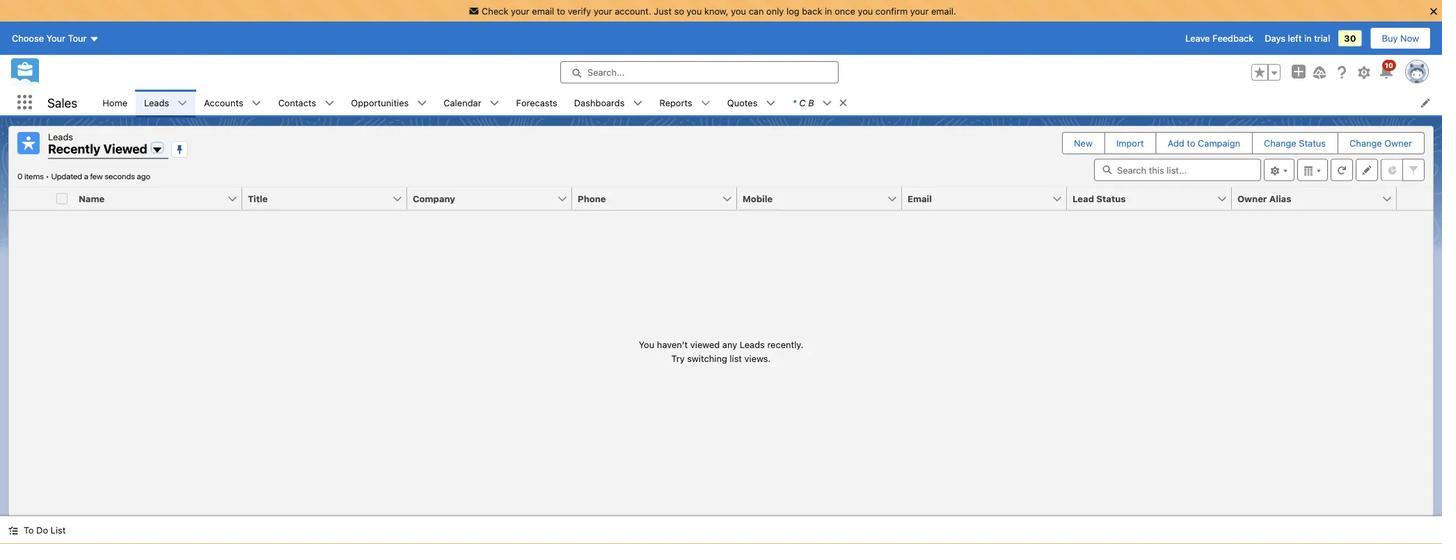 Task type: locate. For each thing, give the bounding box(es) containing it.
3 you from the left
[[858, 6, 873, 16]]

list
[[94, 90, 1442, 116]]

log
[[786, 6, 799, 16]]

1 horizontal spatial your
[[594, 6, 612, 16]]

text default image for contacts
[[325, 99, 334, 108]]

buy now button
[[1370, 27, 1431, 49]]

forecasts link
[[508, 90, 566, 116]]

in
[[825, 6, 832, 16], [1304, 33, 1312, 44]]

haven't
[[657, 340, 688, 350]]

reports
[[659, 97, 692, 108]]

you
[[687, 6, 702, 16], [731, 6, 746, 16], [858, 6, 873, 16]]

2 vertical spatial leads
[[740, 340, 765, 350]]

accounts link
[[196, 90, 252, 116]]

text default image left 'reports' link
[[633, 99, 643, 108]]

to
[[24, 526, 34, 536]]

so
[[674, 6, 684, 16]]

text default image for accounts
[[252, 99, 261, 108]]

text default image for *
[[822, 99, 832, 108]]

owner
[[1385, 138, 1412, 149], [1238, 193, 1267, 204]]

2 horizontal spatial leads
[[740, 340, 765, 350]]

status for lead status
[[1096, 193, 1126, 204]]

cell
[[51, 188, 73, 211]]

text default image for calendar
[[490, 99, 499, 108]]

you right once
[[858, 6, 873, 16]]

leads inside you haven't viewed any leads recently. try switching list views.
[[740, 340, 765, 350]]

quotes
[[727, 97, 758, 108]]

to right add at the top
[[1187, 138, 1195, 149]]

text default image inside dashboards list item
[[633, 99, 643, 108]]

company button
[[407, 188, 557, 210]]

0 horizontal spatial status
[[1096, 193, 1126, 204]]

updated
[[51, 172, 82, 181]]

1 horizontal spatial status
[[1299, 138, 1326, 149]]

text default image right reports
[[701, 99, 710, 108]]

to do list
[[24, 526, 66, 536]]

1 text default image from the left
[[838, 98, 848, 108]]

dashboards
[[574, 97, 625, 108]]

1 change from the left
[[1264, 138, 1296, 149]]

items
[[24, 172, 44, 181]]

mobile
[[743, 193, 773, 204]]

owner up the action image
[[1385, 138, 1412, 149]]

tour
[[68, 33, 87, 44]]

you haven't viewed any leads recently. try switching list views.
[[639, 340, 803, 364]]

email
[[908, 193, 932, 204]]

list item
[[784, 90, 854, 116]]

text default image inside 'reports' list item
[[701, 99, 710, 108]]

text default image right b
[[822, 99, 832, 108]]

choose
[[12, 33, 44, 44]]

owner left alias
[[1238, 193, 1267, 204]]

7 text default image from the left
[[701, 99, 710, 108]]

know,
[[704, 6, 729, 16]]

title
[[248, 193, 268, 204]]

1 vertical spatial leads
[[48, 132, 73, 142]]

text default image left the calendar link
[[417, 99, 427, 108]]

just
[[654, 6, 672, 16]]

5 text default image from the left
[[490, 99, 499, 108]]

owner alias button
[[1232, 188, 1382, 210]]

text default image right contacts
[[325, 99, 334, 108]]

leads right home
[[144, 97, 169, 108]]

leads up views. on the bottom
[[740, 340, 765, 350]]

1 horizontal spatial change
[[1350, 138, 1382, 149]]

new button
[[1063, 133, 1104, 154]]

0 horizontal spatial in
[[825, 6, 832, 16]]

1 horizontal spatial you
[[731, 6, 746, 16]]

buy
[[1382, 33, 1398, 44]]

leave feedback link
[[1185, 33, 1254, 44]]

3 text default image from the left
[[252, 99, 261, 108]]

your right verify
[[594, 6, 612, 16]]

your left email
[[511, 6, 530, 16]]

text default image inside leads list item
[[178, 99, 187, 108]]

text default image right calendar
[[490, 99, 499, 108]]

text default image for opportunities
[[417, 99, 427, 108]]

leave
[[1185, 33, 1210, 44]]

text default image
[[325, 99, 334, 108], [766, 99, 776, 108], [822, 99, 832, 108], [8, 527, 18, 536]]

leads list item
[[136, 90, 196, 116]]

text default image right accounts
[[252, 99, 261, 108]]

2 change from the left
[[1350, 138, 1382, 149]]

now
[[1400, 33, 1419, 44]]

1 vertical spatial in
[[1304, 33, 1312, 44]]

1 vertical spatial to
[[1187, 138, 1195, 149]]

your
[[511, 6, 530, 16], [594, 6, 612, 16], [910, 6, 929, 16]]

to inside add to campaign button
[[1187, 138, 1195, 149]]

mobile button
[[737, 188, 887, 210]]

status
[[639, 338, 803, 366]]

you left can
[[731, 6, 746, 16]]

add
[[1168, 138, 1184, 149]]

1 horizontal spatial to
[[1187, 138, 1195, 149]]

2 horizontal spatial your
[[910, 6, 929, 16]]

leads
[[144, 97, 169, 108], [48, 132, 73, 142], [740, 340, 765, 350]]

home link
[[94, 90, 136, 116]]

item number element
[[9, 188, 51, 211]]

seconds
[[105, 172, 135, 181]]

in right back
[[825, 6, 832, 16]]

opportunities link
[[343, 90, 417, 116]]

calendar link
[[435, 90, 490, 116]]

you right so
[[687, 6, 702, 16]]

company
[[413, 193, 455, 204]]

2 horizontal spatial you
[[858, 6, 873, 16]]

your left 'email.'
[[910, 6, 929, 16]]

None search field
[[1094, 159, 1261, 181]]

account.
[[615, 6, 651, 16]]

text default image inside quotes list item
[[766, 99, 776, 108]]

text default image inside to do list button
[[8, 527, 18, 536]]

change owner button
[[1339, 133, 1423, 154]]

lead status button
[[1067, 188, 1217, 210]]

0 horizontal spatial you
[[687, 6, 702, 16]]

email.
[[931, 6, 956, 16]]

0
[[17, 172, 23, 181]]

in right left
[[1304, 33, 1312, 44]]

buy now
[[1382, 33, 1419, 44]]

viewed
[[103, 142, 147, 157]]

text default image inside the contacts list item
[[325, 99, 334, 108]]

text default image right b
[[838, 98, 848, 108]]

can
[[749, 6, 764, 16]]

email button
[[902, 188, 1052, 210]]

10
[[1385, 61, 1393, 69]]

0 vertical spatial owner
[[1385, 138, 1412, 149]]

to
[[557, 6, 565, 16], [1187, 138, 1195, 149]]

leads inside list item
[[144, 97, 169, 108]]

import
[[1116, 138, 1144, 149]]

add to campaign button
[[1157, 133, 1252, 154]]

phone element
[[572, 188, 745, 211]]

text default image left accounts
[[178, 99, 187, 108]]

text default image for dashboards
[[633, 99, 643, 108]]

status right lead
[[1096, 193, 1126, 204]]

0 horizontal spatial your
[[511, 6, 530, 16]]

to right email
[[557, 6, 565, 16]]

change for change status
[[1264, 138, 1296, 149]]

list
[[51, 526, 66, 536]]

0 horizontal spatial to
[[557, 6, 565, 16]]

status up owner alias button
[[1299, 138, 1326, 149]]

0 vertical spatial status
[[1299, 138, 1326, 149]]

10 button
[[1378, 60, 1396, 81]]

0 horizontal spatial leads
[[48, 132, 73, 142]]

0 horizontal spatial change
[[1264, 138, 1296, 149]]

text default image left *
[[766, 99, 776, 108]]

to do list button
[[0, 517, 74, 545]]

mobile element
[[737, 188, 910, 211]]

1 vertical spatial owner
[[1238, 193, 1267, 204]]

email
[[532, 6, 554, 16]]

quotes link
[[719, 90, 766, 116]]

text default image inside calendar list item
[[490, 99, 499, 108]]

1 horizontal spatial leads
[[144, 97, 169, 108]]

views.
[[744, 353, 771, 364]]

title element
[[242, 188, 416, 211]]

6 text default image from the left
[[633, 99, 643, 108]]

text default image left to
[[8, 527, 18, 536]]

3 your from the left
[[910, 6, 929, 16]]

viewed
[[690, 340, 720, 350]]

status containing you haven't viewed any leads recently.
[[639, 338, 803, 366]]

text default image inside the opportunities list item
[[417, 99, 427, 108]]

status
[[1299, 138, 1326, 149], [1096, 193, 1126, 204]]

b
[[808, 97, 814, 108]]

dashboards list item
[[566, 90, 651, 116]]

30
[[1344, 33, 1356, 44]]

2 text default image from the left
[[178, 99, 187, 108]]

name
[[79, 193, 105, 204]]

text default image
[[838, 98, 848, 108], [178, 99, 187, 108], [252, 99, 261, 108], [417, 99, 427, 108], [490, 99, 499, 108], [633, 99, 643, 108], [701, 99, 710, 108]]

cell inside recently viewed|leads|list view element
[[51, 188, 73, 211]]

list containing home
[[94, 90, 1442, 116]]

name element
[[73, 188, 251, 211]]

text default image inside the accounts list item
[[252, 99, 261, 108]]

verify
[[568, 6, 591, 16]]

1 vertical spatial status
[[1096, 193, 1126, 204]]

0 vertical spatial leads
[[144, 97, 169, 108]]

title button
[[242, 188, 392, 210]]

4 text default image from the left
[[417, 99, 427, 108]]

group
[[1251, 64, 1281, 81]]

leads down sales
[[48, 132, 73, 142]]



Task type: describe. For each thing, give the bounding box(es) containing it.
quotes list item
[[719, 90, 784, 116]]

new
[[1074, 138, 1093, 149]]

days left in trial
[[1265, 33, 1330, 44]]

phone
[[578, 193, 606, 204]]

search... button
[[560, 61, 839, 84]]

text default image for quotes
[[766, 99, 776, 108]]

company element
[[407, 188, 580, 211]]

owner alias
[[1238, 193, 1291, 204]]

•
[[46, 172, 49, 181]]

your
[[46, 33, 65, 44]]

0 items • updated a few seconds ago
[[17, 172, 150, 181]]

days
[[1265, 33, 1286, 44]]

accounts
[[204, 97, 243, 108]]

status for change status
[[1299, 138, 1326, 149]]

opportunities
[[351, 97, 409, 108]]

choose your tour
[[12, 33, 87, 44]]

search...
[[587, 67, 625, 78]]

change status
[[1264, 138, 1326, 149]]

recently viewed status
[[17, 172, 51, 181]]

change status button
[[1253, 133, 1337, 154]]

none search field inside recently viewed|leads|list view element
[[1094, 159, 1261, 181]]

text default image for reports
[[701, 99, 710, 108]]

few
[[90, 172, 103, 181]]

add to campaign
[[1168, 138, 1240, 149]]

action element
[[1397, 188, 1433, 211]]

you
[[639, 340, 654, 350]]

* c b
[[792, 97, 814, 108]]

calendar list item
[[435, 90, 508, 116]]

leave feedback
[[1185, 33, 1254, 44]]

0 vertical spatial to
[[557, 6, 565, 16]]

leads link
[[136, 90, 178, 116]]

a
[[84, 172, 88, 181]]

confirm
[[876, 6, 908, 16]]

1 your from the left
[[511, 6, 530, 16]]

text default image for leads
[[178, 99, 187, 108]]

item number image
[[9, 188, 51, 210]]

recently viewed
[[48, 142, 147, 157]]

only
[[766, 6, 784, 16]]

email element
[[902, 188, 1075, 211]]

once
[[835, 6, 855, 16]]

feedback
[[1213, 33, 1254, 44]]

reports list item
[[651, 90, 719, 116]]

check
[[482, 6, 508, 16]]

*
[[792, 97, 797, 108]]

back
[[802, 6, 822, 16]]

0 vertical spatial in
[[825, 6, 832, 16]]

reports link
[[651, 90, 701, 116]]

home
[[102, 97, 127, 108]]

switching
[[687, 353, 727, 364]]

owner alias element
[[1232, 188, 1405, 211]]

phone button
[[572, 188, 722, 210]]

campaign
[[1198, 138, 1240, 149]]

import button
[[1105, 133, 1155, 154]]

2 you from the left
[[731, 6, 746, 16]]

recently.
[[767, 340, 803, 350]]

recently viewed|leads|list view element
[[8, 126, 1434, 517]]

choose your tour button
[[11, 27, 100, 49]]

ago
[[137, 172, 150, 181]]

check your email to verify your account. just so you know, you can only log back in once you confirm your email.
[[482, 6, 956, 16]]

list
[[730, 353, 742, 364]]

2 your from the left
[[594, 6, 612, 16]]

lead status element
[[1067, 188, 1240, 211]]

do
[[36, 526, 48, 536]]

c
[[799, 97, 806, 108]]

change owner
[[1350, 138, 1412, 149]]

calendar
[[444, 97, 481, 108]]

forecasts
[[516, 97, 557, 108]]

1 you from the left
[[687, 6, 702, 16]]

any
[[722, 340, 737, 350]]

trial
[[1314, 33, 1330, 44]]

contacts list item
[[270, 90, 343, 116]]

1 horizontal spatial in
[[1304, 33, 1312, 44]]

0 horizontal spatial owner
[[1238, 193, 1267, 204]]

change for change owner
[[1350, 138, 1382, 149]]

lead status
[[1073, 193, 1126, 204]]

lead
[[1073, 193, 1094, 204]]

opportunities list item
[[343, 90, 435, 116]]

sales
[[47, 95, 77, 110]]

Search Recently Viewed list view. search field
[[1094, 159, 1261, 181]]

recently
[[48, 142, 100, 157]]

try
[[671, 353, 685, 364]]

action image
[[1397, 188, 1433, 210]]

list item containing *
[[784, 90, 854, 116]]

contacts
[[278, 97, 316, 108]]

contacts link
[[270, 90, 325, 116]]

accounts list item
[[196, 90, 270, 116]]

1 horizontal spatial owner
[[1385, 138, 1412, 149]]

left
[[1288, 33, 1302, 44]]

alias
[[1269, 193, 1291, 204]]

dashboards link
[[566, 90, 633, 116]]

name button
[[73, 188, 227, 210]]



Task type: vqa. For each thing, say whether or not it's contained in the screenshot.
right Next
no



